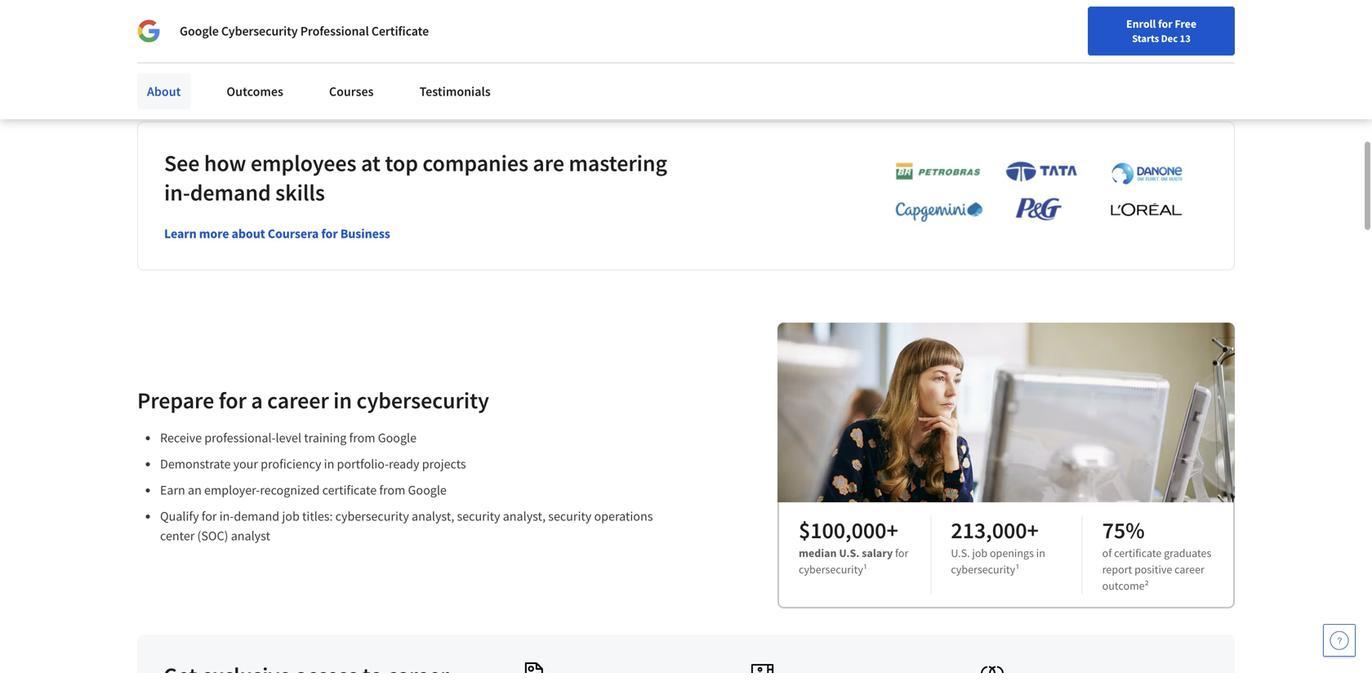 Task type: vqa. For each thing, say whether or not it's contained in the screenshot.
Project Manager Image in the left of the page
no



Task type: describe. For each thing, give the bounding box(es) containing it.
about
[[147, 83, 181, 100]]

proficiency
[[261, 456, 322, 472]]

²
[[1145, 579, 1150, 593]]

1
[[1167, 13, 1172, 26]]

13
[[1180, 32, 1191, 45]]

testimonials
[[420, 83, 491, 100]]

about link
[[137, 74, 191, 109]]

openings
[[990, 546, 1034, 561]]

testimonials link
[[410, 74, 501, 109]]

outcomes link
[[217, 74, 293, 109]]

75% of certificate graduates report positive career outcome
[[1103, 516, 1212, 593]]

0 horizontal spatial certificate
[[322, 482, 377, 499]]

1 vertical spatial your
[[233, 456, 258, 472]]

employer-
[[204, 482, 260, 499]]

2 analyst, from the left
[[503, 508, 546, 525]]

for for demand
[[202, 508, 217, 525]]

1 button
[[1139, 11, 1185, 50]]

mastering
[[569, 149, 668, 177]]

1 vertical spatial from
[[379, 482, 406, 499]]

cybersecurity inside for cybersecurity
[[799, 562, 864, 577]]

career inside the 75% of certificate graduates report positive career outcome
[[1175, 562, 1205, 577]]

earn
[[160, 482, 185, 499]]

for cybersecurity
[[799, 546, 909, 577]]

in- inside the qualify for in-demand job titles: cybersecurity analyst, security analyst, security operations center (soc) analyst
[[220, 508, 234, 525]]

certificate
[[372, 23, 429, 39]]

english button
[[1030, 0, 1128, 53]]

cybersecurity up the ready
[[357, 386, 489, 415]]

job inside the qualify for in-demand job titles: cybersecurity analyst, security analyst, security operations center (soc) analyst
[[282, 508, 300, 525]]

certificate inside the 75% of certificate graduates report positive career outcome
[[1115, 546, 1162, 561]]

google image
[[137, 20, 160, 42]]

recognized
[[260, 482, 320, 499]]

more for learn more
[[413, 27, 439, 41]]

1 analyst, from the left
[[412, 508, 455, 525]]

learn for learn more about coursera for business
[[164, 226, 197, 242]]

starts
[[1133, 32, 1160, 45]]

u.s. inside 213,000 + u.s. job openings in cybersecurity
[[951, 546, 970, 561]]

¹ for $100,000
[[864, 562, 868, 577]]

training
[[304, 430, 347, 446]]

professional-
[[204, 430, 276, 446]]

google cybersecurity professional certificate
[[180, 23, 429, 39]]

titles:
[[302, 508, 333, 525]]

demand inside the qualify for in-demand job titles: cybersecurity analyst, security analyst, security operations center (soc) analyst
[[234, 508, 280, 525]]

professional
[[300, 23, 369, 39]]

coursera
[[268, 226, 319, 242]]

to
[[158, 26, 168, 40]]

add
[[137, 26, 156, 40]]

top
[[385, 149, 418, 177]]

learn for learn more
[[383, 27, 411, 41]]

cybersecurity inside the qualify for in-demand job titles: cybersecurity analyst, security analyst, security operations center (soc) analyst
[[336, 508, 409, 525]]

$100,000 + median u.s. salary
[[799, 516, 899, 561]]

add to your linkedin profile
[[137, 26, 269, 40]]

at
[[361, 149, 381, 177]]

receive
[[160, 430, 202, 446]]

1 vertical spatial google
[[378, 430, 417, 446]]

employees
[[251, 149, 357, 177]]

0 horizontal spatial your
[[171, 26, 192, 40]]

outcomes
[[227, 83, 283, 100]]

outcome
[[1103, 579, 1145, 593]]

for for career
[[219, 386, 247, 415]]

prepare
[[137, 386, 214, 415]]



Task type: locate. For each thing, give the bounding box(es) containing it.
u.s. down 213,000
[[951, 546, 970, 561]]

career
[[267, 386, 329, 415], [1175, 562, 1205, 577]]

0 horizontal spatial job
[[282, 508, 300, 525]]

of
[[1103, 546, 1112, 561]]

courses link
[[319, 74, 384, 109]]

an
[[188, 482, 202, 499]]

None search field
[[233, 10, 625, 43]]

for left a
[[219, 386, 247, 415]]

0 horizontal spatial ¹
[[864, 562, 868, 577]]

more inside button
[[413, 27, 439, 41]]

0 vertical spatial more
[[413, 27, 439, 41]]

0 vertical spatial certificate
[[322, 482, 377, 499]]

cybersecurity down portfolio-
[[336, 508, 409, 525]]

0 horizontal spatial learn
[[164, 226, 197, 242]]

from
[[349, 430, 376, 446], [379, 482, 406, 499]]

in-
[[164, 178, 190, 207], [220, 508, 234, 525]]

+ up openings at the right bottom of the page
[[1028, 516, 1039, 545]]

+ inside 213,000 + u.s. job openings in cybersecurity
[[1028, 516, 1039, 545]]

job
[[282, 508, 300, 525], [973, 546, 988, 561]]

¹ down salary
[[864, 562, 868, 577]]

certificate up positive
[[1115, 546, 1162, 561]]

0 vertical spatial in-
[[164, 178, 190, 207]]

free
[[1175, 16, 1197, 31]]

career up "level"
[[267, 386, 329, 415]]

demand up analyst at bottom
[[234, 508, 280, 525]]

1 horizontal spatial job
[[973, 546, 988, 561]]

213,000
[[951, 516, 1028, 545]]

u.s. inside $100,000 + median u.s. salary
[[839, 546, 860, 561]]

projects
[[422, 456, 466, 472]]

report
[[1103, 562, 1133, 577]]

qualify for in-demand job titles: cybersecurity analyst, security analyst, security operations center (soc) analyst
[[160, 508, 653, 544]]

0 horizontal spatial u.s.
[[839, 546, 860, 561]]

2 vertical spatial in
[[1037, 546, 1046, 561]]

1 vertical spatial demand
[[234, 508, 280, 525]]

google right to
[[180, 23, 219, 39]]

are
[[533, 149, 565, 177]]

2 security from the left
[[548, 508, 592, 525]]

median
[[799, 546, 837, 561]]

learn left about
[[164, 226, 197, 242]]

for up (soc)
[[202, 508, 217, 525]]

1 u.s. from the left
[[839, 546, 860, 561]]

show notifications image
[[1152, 20, 1172, 40]]

business
[[341, 226, 390, 242]]

for inside enroll for free starts dec 13
[[1159, 16, 1173, 31]]

in right openings at the right bottom of the page
[[1037, 546, 1046, 561]]

+
[[887, 516, 899, 545], [1028, 516, 1039, 545]]

google up the ready
[[378, 430, 417, 446]]

learn right professional
[[383, 27, 411, 41]]

2 ¹ from the left
[[1016, 562, 1020, 577]]

salary
[[862, 546, 893, 561]]

more up testimonials
[[413, 27, 439, 41]]

0 horizontal spatial from
[[349, 430, 376, 446]]

0 vertical spatial learn
[[383, 27, 411, 41]]

more
[[413, 27, 439, 41], [199, 226, 229, 242]]

coursera enterprise logos image
[[871, 161, 1198, 231]]

1 vertical spatial in
[[324, 456, 334, 472]]

0 horizontal spatial analyst,
[[412, 508, 455, 525]]

more for learn more about coursera for business
[[199, 226, 229, 242]]

1 horizontal spatial your
[[233, 456, 258, 472]]

0 vertical spatial career
[[267, 386, 329, 415]]

0 horizontal spatial in-
[[164, 178, 190, 207]]

213,000 + u.s. job openings in cybersecurity
[[951, 516, 1046, 577]]

0 vertical spatial your
[[171, 26, 192, 40]]

0 horizontal spatial career
[[267, 386, 329, 415]]

demonstrate
[[160, 456, 231, 472]]

cybersecurity inside 213,000 + u.s. job openings in cybersecurity
[[951, 562, 1016, 577]]

+ for 213,000
[[1028, 516, 1039, 545]]

demand down how
[[190, 178, 271, 207]]

for for starts
[[1159, 16, 1173, 31]]

career down graduates
[[1175, 562, 1205, 577]]

english
[[1059, 18, 1099, 35]]

+ up salary
[[887, 516, 899, 545]]

graduates
[[1165, 546, 1212, 561]]

in- down the see
[[164, 178, 190, 207]]

more left about
[[199, 226, 229, 242]]

linkedin
[[195, 26, 236, 40]]

75%
[[1103, 516, 1145, 545]]

cybersecurity
[[357, 386, 489, 415], [336, 508, 409, 525], [799, 562, 864, 577], [951, 562, 1016, 577]]

2 + from the left
[[1028, 516, 1039, 545]]

1 horizontal spatial security
[[548, 508, 592, 525]]

for up dec
[[1159, 16, 1173, 31]]

2 u.s. from the left
[[951, 546, 970, 561]]

certificate down portfolio-
[[322, 482, 377, 499]]

demonstrate your proficiency in portfolio-ready projects
[[160, 456, 466, 472]]

1 vertical spatial more
[[199, 226, 229, 242]]

cybersecurity down openings at the right bottom of the page
[[951, 562, 1016, 577]]

learn inside button
[[383, 27, 411, 41]]

job inside 213,000 + u.s. job openings in cybersecurity
[[973, 546, 988, 561]]

2 vertical spatial google
[[408, 482, 447, 499]]

0 vertical spatial from
[[349, 430, 376, 446]]

cybersecurity down median
[[799, 562, 864, 577]]

learn more about coursera for business link
[[164, 226, 390, 242]]

receive professional-level training from google
[[160, 430, 417, 446]]

in up training in the bottom of the page
[[334, 386, 352, 415]]

1 horizontal spatial in-
[[220, 508, 234, 525]]

1 vertical spatial job
[[973, 546, 988, 561]]

1 security from the left
[[457, 508, 501, 525]]

1 horizontal spatial learn
[[383, 27, 411, 41]]

about
[[232, 226, 265, 242]]

1 ¹ from the left
[[864, 562, 868, 577]]

job down recognized
[[282, 508, 300, 525]]

security down projects
[[457, 508, 501, 525]]

see
[[164, 149, 200, 177]]

skills
[[275, 178, 325, 207]]

+ for $100,000
[[887, 516, 899, 545]]

1 horizontal spatial u.s.
[[951, 546, 970, 561]]

1 horizontal spatial career
[[1175, 562, 1205, 577]]

cybersecurity
[[221, 23, 298, 39]]

center
[[160, 528, 195, 544]]

level
[[276, 430, 302, 446]]

$100,000
[[799, 516, 887, 545]]

for
[[1159, 16, 1173, 31], [321, 226, 338, 242], [219, 386, 247, 415], [202, 508, 217, 525], [896, 546, 909, 561]]

learn more
[[383, 27, 439, 41]]

0 horizontal spatial security
[[457, 508, 501, 525]]

¹
[[864, 562, 868, 577], [1016, 562, 1020, 577]]

see how employees at top companies are mastering in-demand skills
[[164, 149, 668, 207]]

how
[[204, 149, 246, 177]]

for inside for cybersecurity
[[896, 546, 909, 561]]

in inside 213,000 + u.s. job openings in cybersecurity
[[1037, 546, 1046, 561]]

in down training in the bottom of the page
[[324, 456, 334, 472]]

learn
[[383, 27, 411, 41], [164, 226, 197, 242]]

a
[[251, 386, 263, 415]]

1 vertical spatial certificate
[[1115, 546, 1162, 561]]

security
[[457, 508, 501, 525], [548, 508, 592, 525]]

from down the ready
[[379, 482, 406, 499]]

in
[[334, 386, 352, 415], [324, 456, 334, 472], [1037, 546, 1046, 561]]

analyst
[[231, 528, 270, 544]]

job down 213,000
[[973, 546, 988, 561]]

help center image
[[1330, 631, 1350, 650]]

enroll
[[1127, 16, 1157, 31]]

1 horizontal spatial +
[[1028, 516, 1039, 545]]

1 vertical spatial career
[[1175, 562, 1205, 577]]

¹ for 213,000
[[1016, 562, 1020, 577]]

1 vertical spatial learn
[[164, 226, 197, 242]]

earn an employer-recognized certificate from google
[[160, 482, 447, 499]]

0 horizontal spatial more
[[199, 226, 229, 242]]

your
[[171, 26, 192, 40], [233, 456, 258, 472]]

from up portfolio-
[[349, 430, 376, 446]]

0 vertical spatial demand
[[190, 178, 271, 207]]

in- inside see how employees at top companies are mastering in-demand skills
[[164, 178, 190, 207]]

1 + from the left
[[887, 516, 899, 545]]

in- up (soc)
[[220, 508, 234, 525]]

0 vertical spatial in
[[334, 386, 352, 415]]

1 horizontal spatial from
[[379, 482, 406, 499]]

analyst,
[[412, 508, 455, 525], [503, 508, 546, 525]]

for inside the qualify for in-demand job titles: cybersecurity analyst, security analyst, security operations center (soc) analyst
[[202, 508, 217, 525]]

your down the professional-
[[233, 456, 258, 472]]

for left business
[[321, 226, 338, 242]]

+ inside $100,000 + median u.s. salary
[[887, 516, 899, 545]]

u.s.
[[839, 546, 860, 561], [951, 546, 970, 561]]

portfolio-
[[337, 456, 389, 472]]

your right to
[[171, 26, 192, 40]]

operations
[[594, 508, 653, 525]]

0 vertical spatial job
[[282, 508, 300, 525]]

companies
[[423, 149, 529, 177]]

0 vertical spatial google
[[180, 23, 219, 39]]

¹ down openings at the right bottom of the page
[[1016, 562, 1020, 577]]

dec
[[1162, 32, 1178, 45]]

courses
[[329, 83, 374, 100]]

(soc)
[[197, 528, 228, 544]]

positive
[[1135, 562, 1173, 577]]

security left the operations
[[548, 508, 592, 525]]

for right salary
[[896, 546, 909, 561]]

u.s. down $100,000
[[839, 546, 860, 561]]

1 vertical spatial in-
[[220, 508, 234, 525]]

demand
[[190, 178, 271, 207], [234, 508, 280, 525]]

1 horizontal spatial ¹
[[1016, 562, 1020, 577]]

learn more about coursera for business
[[164, 226, 390, 242]]

1 horizontal spatial certificate
[[1115, 546, 1162, 561]]

0 horizontal spatial +
[[887, 516, 899, 545]]

enroll for free starts dec 13
[[1127, 16, 1197, 45]]

qualify
[[160, 508, 199, 525]]

1 horizontal spatial more
[[413, 27, 439, 41]]

profile
[[238, 26, 269, 40]]

google down projects
[[408, 482, 447, 499]]

ready
[[389, 456, 420, 472]]

prepare for a career in cybersecurity
[[137, 386, 489, 415]]

learn more button
[[383, 26, 439, 42]]

1 horizontal spatial analyst,
[[503, 508, 546, 525]]

demand inside see how employees at top companies are mastering in-demand skills
[[190, 178, 271, 207]]



